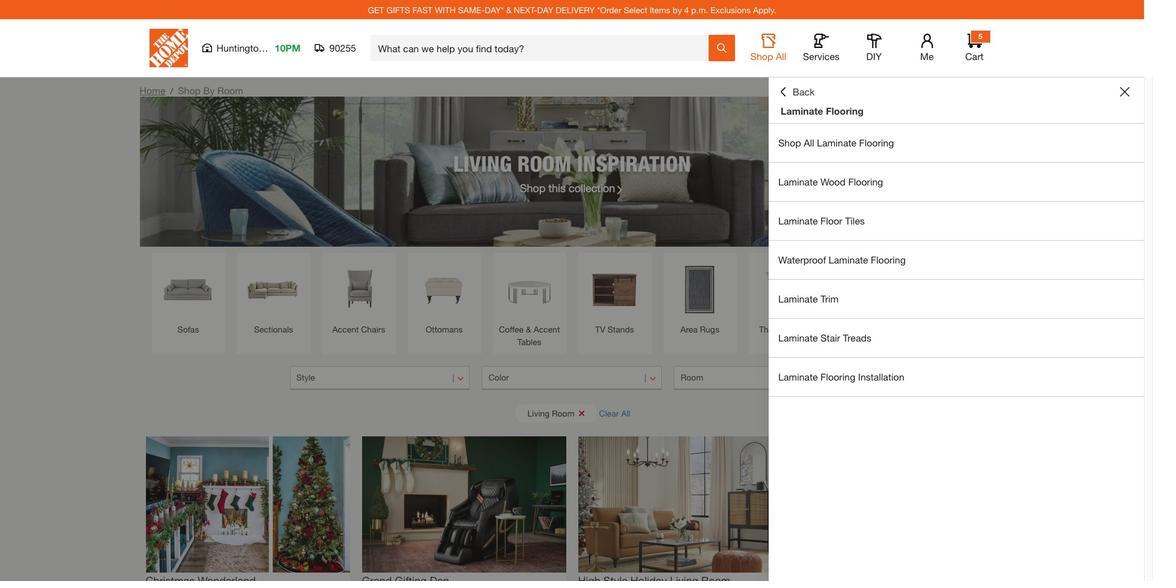 Task type: locate. For each thing, give the bounding box(es) containing it.
chairs
[[361, 324, 385, 335]]

0 horizontal spatial throw
[[760, 324, 783, 335]]

laminate left the floor
[[779, 215, 818, 227]]

style button
[[290, 367, 470, 391]]

0 horizontal spatial &
[[506, 5, 512, 15]]

tv stands image
[[584, 259, 646, 320]]

laminate for laminate flooring installation
[[779, 371, 818, 383]]

room up this
[[518, 151, 572, 176]]

huntington park
[[217, 42, 286, 53]]

living room button
[[516, 405, 598, 423]]

waterproof laminate flooring
[[779, 254, 906, 266]]

sectionals
[[254, 324, 293, 335]]

treads
[[843, 332, 872, 344]]

shop all button
[[750, 34, 788, 62]]

next-
[[514, 5, 538, 15]]

cart 5
[[966, 32, 984, 62]]

p.m.
[[692, 5, 708, 15]]

items
[[650, 5, 671, 15]]

laminate for laminate flooring
[[781, 105, 824, 117]]

0 horizontal spatial accent
[[333, 324, 359, 335]]

throw left pillows
[[760, 324, 783, 335]]

3 stretchy image image from the left
[[578, 437, 783, 573]]

throw blankets
[[842, 324, 900, 335]]

all for clear all
[[622, 408, 631, 419]]

shop down laminate flooring
[[779, 137, 802, 148]]

with
[[435, 5, 456, 15]]

sofas link
[[158, 259, 219, 336]]

area rugs
[[681, 324, 720, 335]]

& up tables
[[526, 324, 532, 335]]

get gifts fast with same-day* & next-day delivery *order select items by 4 p.m. exclusions apply.
[[368, 5, 777, 15]]

laminate down back
[[781, 105, 824, 117]]

throw pillows
[[760, 324, 812, 335]]

by
[[203, 85, 215, 96]]

me
[[921, 50, 934, 62]]

90255
[[330, 42, 356, 53]]

laminate inside "link"
[[779, 215, 818, 227]]

get
[[368, 5, 384, 15]]

by
[[673, 5, 682, 15]]

1 vertical spatial &
[[526, 324, 532, 335]]

style
[[297, 373, 315, 383]]

1 horizontal spatial stretchy image image
[[362, 437, 566, 573]]

accent
[[333, 324, 359, 335], [534, 324, 560, 335]]

home / shop by room
[[140, 85, 243, 96]]

& inside coffee & accent tables
[[526, 324, 532, 335]]

laminate for laminate wood flooring
[[779, 176, 818, 187]]

all right 'clear'
[[622, 408, 631, 419]]

shop left this
[[520, 181, 546, 194]]

shop down apply.
[[751, 50, 774, 62]]

all down laminate flooring
[[804, 137, 815, 148]]

2 vertical spatial all
[[622, 408, 631, 419]]

2 horizontal spatial all
[[804, 137, 815, 148]]

accent left chairs at the bottom left of page
[[333, 324, 359, 335]]

laminate for laminate floor tiles
[[779, 215, 818, 227]]

living
[[454, 151, 512, 176], [528, 408, 550, 419]]

laminate floor tiles
[[779, 215, 865, 227]]

1 throw from the left
[[760, 324, 783, 335]]

throw
[[760, 324, 783, 335], [842, 324, 865, 335]]

all up back button
[[776, 50, 787, 62]]

throw for throw pillows
[[760, 324, 783, 335]]

all
[[776, 50, 787, 62], [804, 137, 815, 148], [622, 408, 631, 419]]

0 horizontal spatial living
[[454, 151, 512, 176]]

&
[[506, 5, 512, 15], [526, 324, 532, 335]]

1 vertical spatial living
[[528, 408, 550, 419]]

clear all
[[599, 408, 631, 419]]

services
[[803, 50, 840, 62]]

menu
[[769, 124, 1145, 397]]

shop this collection
[[520, 181, 616, 194]]

park
[[267, 42, 286, 53]]

back button
[[779, 86, 815, 98]]

0 horizontal spatial all
[[622, 408, 631, 419]]

laminate left the wood
[[779, 176, 818, 187]]

installation
[[859, 371, 905, 383]]

tiles
[[846, 215, 865, 227]]

shop for shop this collection
[[520, 181, 546, 194]]

same-
[[458, 5, 485, 15]]

flooring
[[826, 105, 864, 117], [860, 137, 895, 148], [849, 176, 884, 187], [871, 254, 906, 266], [821, 371, 856, 383]]

ottomans
[[426, 324, 463, 335]]

select
[[624, 5, 648, 15]]

throw right stair on the right bottom
[[842, 324, 865, 335]]

laminate flooring installation link
[[769, 358, 1145, 397]]

0 vertical spatial all
[[776, 50, 787, 62]]

2 throw from the left
[[842, 324, 865, 335]]

laminate down laminate stair treads
[[779, 371, 818, 383]]

laminate up pillows
[[779, 293, 818, 305]]

1 accent from the left
[[333, 324, 359, 335]]

0 vertical spatial &
[[506, 5, 512, 15]]

throw pillows image
[[755, 259, 816, 320]]

sofas image
[[158, 259, 219, 320]]

1 horizontal spatial accent
[[534, 324, 560, 335]]

day
[[538, 5, 554, 15]]

room
[[217, 85, 243, 96], [518, 151, 572, 176], [681, 373, 704, 383], [552, 408, 575, 419]]

stands
[[608, 324, 634, 335]]

clear all button
[[599, 403, 631, 425]]

laminate stair treads
[[779, 332, 872, 344]]

floor
[[821, 215, 843, 227]]

sectionals image
[[243, 259, 304, 320]]

laminate down laminate flooring
[[817, 137, 857, 148]]

back
[[793, 86, 815, 97]]

2 horizontal spatial stretchy image image
[[578, 437, 783, 573]]

laminate left stair on the right bottom
[[779, 332, 818, 344]]

shop all laminate flooring
[[779, 137, 895, 148]]

0 vertical spatial living
[[454, 151, 512, 176]]

shop inside button
[[751, 50, 774, 62]]

living inside button
[[528, 408, 550, 419]]

waterproof laminate flooring link
[[769, 241, 1145, 279]]

0 horizontal spatial stretchy image image
[[146, 437, 350, 573]]

throw blankets image
[[840, 259, 902, 320]]

drawer close image
[[1121, 87, 1130, 97]]

1 vertical spatial all
[[804, 137, 815, 148]]

1 horizontal spatial throw
[[842, 324, 865, 335]]

2 accent from the left
[[534, 324, 560, 335]]

coffee & accent tables image
[[499, 259, 560, 320]]

all for shop all
[[776, 50, 787, 62]]

1 horizontal spatial &
[[526, 324, 532, 335]]

stretchy image image
[[146, 437, 350, 573], [362, 437, 566, 573], [578, 437, 783, 573]]

accent up tables
[[534, 324, 560, 335]]

feedback link image
[[1138, 203, 1154, 268]]

shop for shop all
[[751, 50, 774, 62]]

& right day*
[[506, 5, 512, 15]]

room down "color" button
[[552, 408, 575, 419]]

room down area at bottom
[[681, 373, 704, 383]]

1 horizontal spatial all
[[776, 50, 787, 62]]

shop
[[751, 50, 774, 62], [178, 85, 201, 96], [779, 137, 802, 148], [520, 181, 546, 194]]

huntington
[[217, 42, 264, 53]]

1 horizontal spatial living
[[528, 408, 550, 419]]



Task type: describe. For each thing, give the bounding box(es) containing it.
room inside button
[[552, 408, 575, 419]]

gifts
[[387, 5, 410, 15]]

What can we help you find today? search field
[[378, 35, 708, 61]]

shop right /
[[178, 85, 201, 96]]

inspiration
[[577, 151, 691, 176]]

area rugs link
[[670, 259, 731, 336]]

laminate down tiles
[[829, 254, 869, 266]]

exclusions
[[711, 5, 751, 15]]

fast
[[413, 5, 433, 15]]

laminate flooring installation
[[779, 371, 905, 383]]

ottomans image
[[414, 259, 475, 320]]

tv stands link
[[584, 259, 646, 336]]

shop all laminate flooring link
[[769, 124, 1145, 162]]

sectionals link
[[243, 259, 304, 336]]

1 stretchy image image from the left
[[146, 437, 350, 573]]

pillows
[[785, 324, 812, 335]]

tv
[[596, 324, 606, 335]]

this
[[549, 181, 566, 194]]

curtains & drapes image
[[926, 259, 987, 320]]

shop this collection link
[[520, 180, 625, 196]]

throw blankets link
[[840, 259, 902, 336]]

shop all
[[751, 50, 787, 62]]

throw pillows link
[[755, 259, 816, 336]]

home
[[140, 85, 166, 96]]

90255 button
[[315, 42, 357, 54]]

clear
[[599, 408, 619, 419]]

menu containing shop all laminate flooring
[[769, 124, 1145, 397]]

laminate flooring
[[781, 105, 864, 117]]

apply.
[[753, 5, 777, 15]]

area
[[681, 324, 698, 335]]

accent chairs image
[[328, 259, 390, 320]]

room right by
[[217, 85, 243, 96]]

stair
[[821, 332, 841, 344]]

diy
[[867, 50, 882, 62]]

day*
[[485, 5, 504, 15]]

me button
[[908, 34, 947, 62]]

the home depot logo image
[[149, 29, 188, 67]]

wood
[[821, 176, 846, 187]]

accent inside coffee & accent tables
[[534, 324, 560, 335]]

sofas
[[178, 324, 199, 335]]

10pm
[[275, 42, 301, 53]]

laminate wood flooring
[[779, 176, 884, 187]]

living for living room
[[528, 408, 550, 419]]

*order
[[597, 5, 622, 15]]

color
[[489, 373, 509, 383]]

laminate floor tiles link
[[769, 202, 1145, 240]]

laminate for laminate trim
[[779, 293, 818, 305]]

laminate wood flooring link
[[769, 163, 1145, 201]]

accent chairs
[[333, 324, 385, 335]]

coffee & accent tables link
[[499, 259, 560, 349]]

services button
[[803, 34, 841, 62]]

rugs
[[700, 324, 720, 335]]

all for shop all laminate flooring
[[804, 137, 815, 148]]

laminate for laminate stair treads
[[779, 332, 818, 344]]

4
[[685, 5, 689, 15]]

accent chairs link
[[328, 259, 390, 336]]

diy button
[[855, 34, 894, 62]]

trim
[[821, 293, 839, 305]]

tables
[[518, 337, 542, 347]]

2 stretchy image image from the left
[[362, 437, 566, 573]]

room inside button
[[681, 373, 704, 383]]

cart
[[966, 50, 984, 62]]

throw for throw blankets
[[842, 324, 865, 335]]

5
[[979, 32, 983, 41]]

color button
[[482, 367, 662, 391]]

ottomans link
[[414, 259, 475, 336]]

laminate trim link
[[769, 280, 1145, 318]]

/
[[170, 86, 173, 96]]

shop for shop all laminate flooring
[[779, 137, 802, 148]]

coffee & accent tables
[[499, 324, 560, 347]]

blankets
[[868, 324, 900, 335]]

area rugs image
[[670, 259, 731, 320]]

coffee
[[499, 324, 524, 335]]

laminate stair treads link
[[769, 319, 1145, 358]]

living room inspiration
[[454, 151, 691, 176]]

living for living room inspiration
[[454, 151, 512, 176]]

delivery
[[556, 5, 595, 15]]

collection
[[569, 181, 616, 194]]

laminate trim
[[779, 293, 839, 305]]

tv stands
[[596, 324, 634, 335]]

home link
[[140, 85, 166, 96]]

room button
[[674, 367, 855, 391]]

waterproof
[[779, 254, 826, 266]]

living room
[[528, 408, 575, 419]]



Task type: vqa. For each thing, say whether or not it's contained in the screenshot.
Equipment
no



